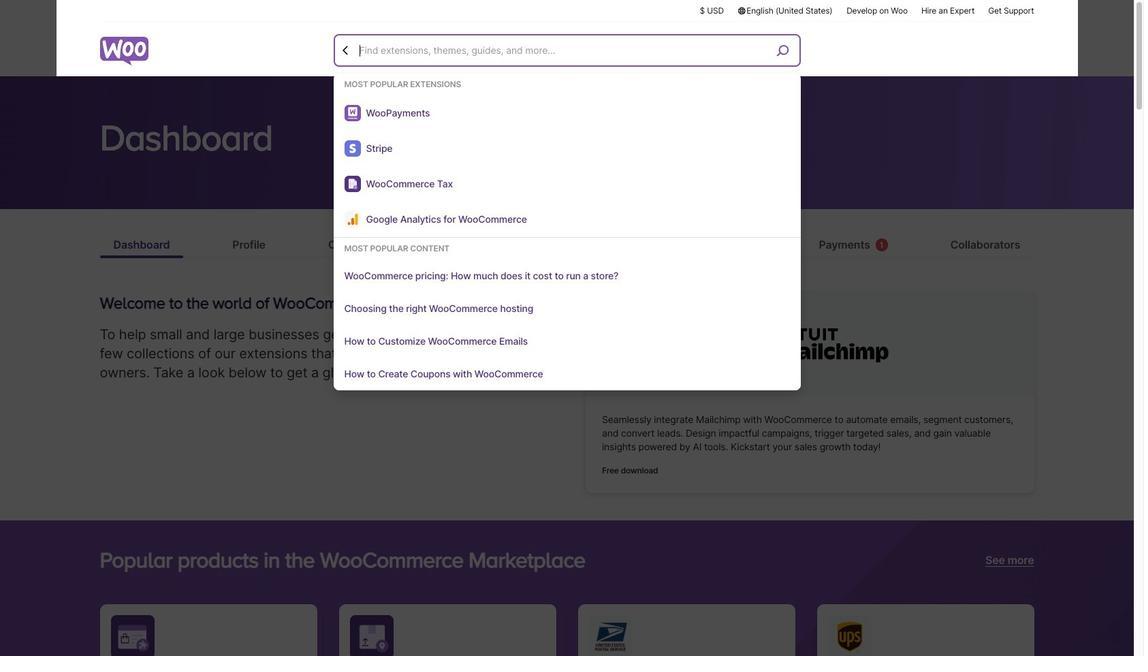 Task type: locate. For each thing, give the bounding box(es) containing it.
1 vertical spatial group
[[334, 243, 801, 391]]

Find extensions, themes, guides, and more… search field
[[356, 36, 772, 65]]

group
[[334, 79, 801, 238], [334, 243, 801, 391]]

None search field
[[334, 34, 801, 391]]

2 group from the top
[[334, 243, 801, 391]]

close search image
[[339, 43, 353, 57]]

list box
[[334, 79, 801, 391]]

0 vertical spatial group
[[334, 79, 801, 238]]

1 group from the top
[[334, 79, 801, 238]]



Task type: vqa. For each thing, say whether or not it's contained in the screenshot.
1st group from the bottom
yes



